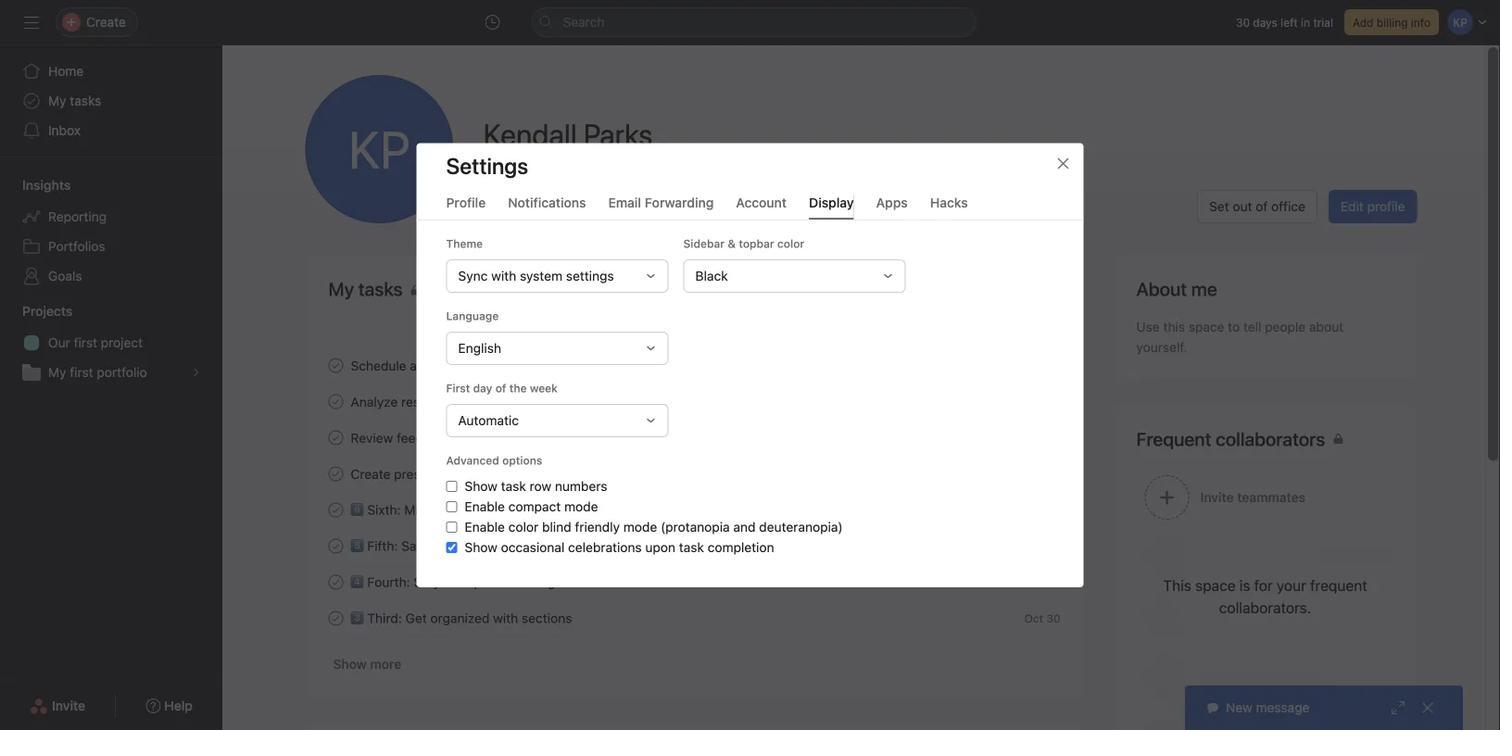 Task type: locate. For each thing, give the bounding box(es) containing it.
color
[[778, 237, 805, 250], [509, 519, 539, 535]]

edit
[[1341, 199, 1364, 214]]

oct 30 button for 3️⃣ third: get organized with sections
[[1025, 612, 1061, 625]]

completed checkbox for review
[[325, 427, 347, 449]]

first down our first project
[[70, 365, 93, 380]]

2 completed checkbox from the top
[[325, 499, 347, 521]]

completed image for 6️⃣
[[325, 499, 347, 521]]

time right local
[[589, 161, 615, 176]]

2 oct 30 button from the top
[[1025, 612, 1061, 625]]

oct for 3️⃣ third: get organized with sections
[[1025, 612, 1044, 625]]

first right our
[[74, 335, 97, 350]]

profile
[[446, 195, 486, 210]]

1 completed image from the top
[[325, 354, 347, 377]]

1 oct 30 button from the top
[[1025, 576, 1061, 589]]

3 completed image from the top
[[325, 427, 347, 449]]

analyze
[[351, 394, 398, 409]]

insights element
[[0, 169, 222, 295]]

0 vertical spatial with
[[491, 268, 516, 283]]

0 vertical spatial work
[[440, 502, 469, 517]]

4 completed image from the top
[[325, 608, 347, 630]]

3️⃣ third: get organized with sections
[[351, 611, 572, 626]]

settings
[[446, 152, 528, 178]]

completed checkbox left 6️⃣
[[325, 499, 347, 521]]

my inside projects element
[[48, 365, 66, 380]]

(protanopia
[[661, 519, 730, 535]]

2 completed image from the top
[[325, 499, 347, 521]]

my for my first portfolio
[[48, 365, 66, 380]]

1 my from the top
[[48, 93, 66, 108]]

get
[[406, 611, 427, 626]]

mode up upon
[[624, 519, 657, 535]]

settings
[[566, 268, 614, 283]]

1 horizontal spatial mode
[[624, 519, 657, 535]]

work down the asana
[[559, 574, 588, 590]]

hacks button
[[930, 195, 968, 219]]

project
[[101, 335, 143, 350]]

1 vertical spatial mode
[[624, 519, 657, 535]]

1 vertical spatial first
[[70, 365, 93, 380]]

friendly
[[575, 519, 620, 535]]

my down our
[[48, 365, 66, 380]]

schedule a meeting
[[351, 358, 469, 373]]

completed image for 5️⃣
[[325, 535, 347, 557]]

30 for 4️⃣ fourth: stay on top of incoming work
[[1047, 576, 1061, 589]]

0 horizontal spatial in
[[563, 538, 573, 554]]

my tasks link
[[11, 86, 211, 116]]

5️⃣
[[351, 538, 364, 554]]

billing
[[1377, 16, 1408, 29]]

0 vertical spatial mode
[[565, 499, 598, 514]]

with right sync in the top left of the page
[[491, 268, 516, 283]]

completed checkbox left "analyze"
[[325, 391, 347, 413]]

show for show occasional celebrations upon task completion
[[465, 540, 498, 555]]

completed checkbox left 4️⃣
[[325, 571, 347, 594]]

1 vertical spatial oct
[[1025, 612, 1044, 625]]

my inside global 'element'
[[48, 93, 66, 108]]

top
[[462, 574, 482, 590]]

organized
[[430, 611, 490, 626]]

0 vertical spatial first
[[74, 335, 97, 350]]

0 horizontal spatial task
[[501, 478, 526, 494]]

0 vertical spatial close image
[[1056, 156, 1071, 171]]

1 horizontal spatial time
[[589, 161, 615, 176]]

task
[[501, 478, 526, 494], [679, 540, 704, 555]]

completed checkbox left review
[[325, 427, 347, 449]]

1 vertical spatial work
[[559, 574, 588, 590]]

6 completed checkbox from the top
[[325, 608, 347, 630]]

my for my tasks
[[48, 93, 66, 108]]

add billing info
[[1353, 16, 1431, 29]]

completed checkbox left 5️⃣
[[325, 535, 347, 557]]

first inside my first portfolio link
[[70, 365, 93, 380]]

2 vertical spatial show
[[333, 657, 367, 672]]

0 vertical spatial my
[[48, 93, 66, 108]]

oct 30 for 3️⃣ third: get organized with sections
[[1025, 612, 1061, 625]]

0 horizontal spatial time
[[434, 538, 460, 554]]

hide sidebar image
[[24, 15, 39, 30]]

0 vertical spatial oct
[[1025, 576, 1044, 589]]

completed checkbox left 3️⃣ in the left bottom of the page
[[325, 608, 347, 630]]

1 vertical spatial my
[[48, 365, 66, 380]]

left
[[1281, 16, 1298, 29]]

completed image
[[325, 463, 347, 485], [325, 499, 347, 521], [325, 571, 347, 594], [325, 608, 347, 630]]

home link
[[11, 57, 211, 86]]

1 vertical spatial show
[[465, 540, 498, 555]]

completed image for 4️⃣
[[325, 571, 347, 594]]

show occasional celebrations upon task completion
[[465, 540, 774, 555]]

account
[[736, 195, 787, 210]]

1 vertical spatial oct 30 button
[[1025, 612, 1061, 625]]

of inside button
[[1256, 199, 1268, 214]]

1 vertical spatial 30
[[1047, 576, 1061, 589]]

1 vertical spatial of
[[496, 382, 506, 395]]

mode
[[565, 499, 598, 514], [624, 519, 657, 535]]

first for my
[[70, 365, 93, 380]]

show for show more
[[333, 657, 367, 672]]

in right left
[[1301, 16, 1311, 29]]

completed image left 3️⃣ in the left bottom of the page
[[325, 608, 347, 630]]

2 vertical spatial 30
[[1047, 612, 1061, 625]]

my
[[48, 93, 66, 108], [48, 365, 66, 380]]

Show occasional celebrations upon task completion checkbox
[[446, 542, 457, 553]]

color up black dropdown button
[[778, 237, 805, 250]]

with left sections
[[493, 611, 518, 626]]

topbar
[[739, 237, 774, 250]]

2 enable from the top
[[465, 519, 505, 535]]

1 horizontal spatial in
[[1301, 16, 1311, 29]]

sections
[[522, 611, 572, 626]]

office
[[1272, 199, 1306, 214]]

1 horizontal spatial color
[[778, 237, 805, 250]]

completed image left review
[[325, 427, 347, 449]]

task up manageable
[[501, 478, 526, 494]]

mode down numbers
[[565, 499, 598, 514]]

sync with system settings
[[458, 268, 614, 283]]

show inside button
[[333, 657, 367, 672]]

1 oct 30 from the top
[[1025, 576, 1061, 589]]

time down "enable color blind friendly mode (protanopia and deuteranopia)" checkbox
[[434, 538, 460, 554]]

show for show task row numbers
[[465, 478, 498, 494]]

show down advanced
[[465, 478, 498, 494]]

of for day
[[496, 382, 506, 395]]

2 my from the top
[[48, 365, 66, 380]]

people
[[1265, 319, 1306, 335]]

0 vertical spatial completed checkbox
[[325, 391, 347, 413]]

1 horizontal spatial task
[[679, 540, 704, 555]]

Completed checkbox
[[325, 391, 347, 413], [325, 499, 347, 521]]

completed image for review
[[325, 427, 347, 449]]

sync
[[458, 268, 488, 283]]

0 vertical spatial oct 30
[[1025, 576, 1061, 589]]

5 completed checkbox from the top
[[325, 571, 347, 594]]

meeting
[[421, 358, 469, 373]]

local
[[557, 161, 585, 176]]

collaborating
[[481, 538, 559, 554]]

tell
[[1244, 319, 1262, 335]]

1 vertical spatial enable
[[465, 519, 505, 535]]

of left the
[[496, 382, 506, 395]]

0 vertical spatial in
[[1301, 16, 1311, 29]]

0 vertical spatial oct 30 button
[[1025, 576, 1061, 589]]

my left the tasks
[[48, 93, 66, 108]]

30
[[1236, 16, 1250, 29], [1047, 576, 1061, 589], [1047, 612, 1061, 625]]

completed checkbox left create
[[325, 463, 347, 485]]

show
[[465, 478, 498, 494], [465, 540, 498, 555], [333, 657, 367, 672]]

completed checkbox left schedule
[[325, 354, 347, 377]]

0 vertical spatial show
[[465, 478, 498, 494]]

completed checkbox for 3️⃣
[[325, 608, 347, 630]]

2 oct from the top
[[1025, 612, 1044, 625]]

on
[[444, 574, 459, 590]]

theme
[[446, 237, 483, 250]]

work up "enable color blind friendly mode (protanopia and deuteranopia)" checkbox
[[440, 502, 469, 517]]

4 completed checkbox from the top
[[325, 535, 347, 557]]

close image
[[1056, 156, 1071, 171], [1421, 701, 1436, 715]]

with inside dropdown button
[[491, 268, 516, 283]]

2 vertical spatial of
[[485, 574, 497, 590]]

2 oct 30 from the top
[[1025, 612, 1061, 625]]

show right show occasional celebrations upon task completion option
[[465, 540, 498, 555]]

0 vertical spatial enable
[[465, 499, 505, 514]]

in
[[1301, 16, 1311, 29], [563, 538, 573, 554]]

Show task row numbers checkbox
[[446, 481, 457, 492]]

kp
[[349, 119, 410, 180]]

2 completed checkbox from the top
[[325, 427, 347, 449]]

fifth:
[[367, 538, 398, 554]]

sidebar
[[684, 237, 725, 250]]

of right the top
[[485, 574, 497, 590]]

1 horizontal spatial work
[[559, 574, 588, 590]]

1 vertical spatial oct 30
[[1025, 612, 1061, 625]]

work
[[440, 502, 469, 517], [559, 574, 588, 590]]

kendall parks
[[483, 117, 653, 152]]

show task row numbers
[[465, 478, 608, 494]]

color up collaborating
[[509, 519, 539, 535]]

projects button
[[0, 302, 73, 321]]

enable up 5️⃣ fifth: save time by collaborating in asana
[[465, 519, 505, 535]]

4 completed image from the top
[[325, 535, 347, 557]]

completed image left schedule
[[325, 354, 347, 377]]

completed image left 4️⃣
[[325, 571, 347, 594]]

1 vertical spatial completed checkbox
[[325, 499, 347, 521]]

0 vertical spatial task
[[501, 478, 526, 494]]

0 vertical spatial of
[[1256, 199, 1268, 214]]

task down (protanopia
[[679, 540, 704, 555]]

reporting link
[[11, 202, 211, 232]]

completed image
[[325, 354, 347, 377], [325, 391, 347, 413], [325, 427, 347, 449], [325, 535, 347, 557]]

insights button
[[0, 176, 71, 195]]

1 completed checkbox from the top
[[325, 354, 347, 377]]

completed image left create
[[325, 463, 347, 485]]

completed image left 6️⃣
[[325, 499, 347, 521]]

first inside the our first project link
[[74, 335, 97, 350]]

3 completed image from the top
[[325, 571, 347, 594]]

1 horizontal spatial close image
[[1421, 701, 1436, 715]]

apps button
[[876, 195, 908, 219]]

4️⃣ fourth: stay on top of incoming work
[[351, 574, 588, 590]]

black
[[696, 268, 728, 283]]

Completed checkbox
[[325, 354, 347, 377], [325, 427, 347, 449], [325, 463, 347, 485], [325, 535, 347, 557], [325, 571, 347, 594], [325, 608, 347, 630]]

completed image for create
[[325, 463, 347, 485]]

our first project link
[[11, 328, 211, 358]]

insights
[[22, 177, 71, 193]]

enable right enable compact mode option
[[465, 499, 505, 514]]

0 vertical spatial color
[[778, 237, 805, 250]]

goals link
[[11, 261, 211, 291]]

manageable
[[472, 502, 545, 517]]

1 completed checkbox from the top
[[325, 391, 347, 413]]

about
[[1310, 319, 1344, 335]]

show left more
[[333, 657, 367, 672]]

show more button
[[329, 648, 406, 681]]

reporting
[[48, 209, 107, 224]]

completed image left 5️⃣
[[325, 535, 347, 557]]

enable compact mode
[[465, 499, 598, 514]]

expand new message image
[[1391, 701, 1406, 715]]

week
[[530, 382, 558, 395]]

0 vertical spatial 30
[[1236, 16, 1250, 29]]

0 vertical spatial time
[[589, 161, 615, 176]]

30 for 3️⃣ third: get organized with sections
[[1047, 612, 1061, 625]]

1 vertical spatial color
[[509, 519, 539, 535]]

oct 30 button for 4️⃣ fourth: stay on top of incoming work
[[1025, 576, 1061, 589]]

0 horizontal spatial work
[[440, 502, 469, 517]]

2 completed image from the top
[[325, 391, 347, 413]]

row
[[530, 478, 552, 494]]

in down blind
[[563, 538, 573, 554]]

completed image left "analyze"
[[325, 391, 347, 413]]

10:34am local time
[[502, 161, 615, 176]]

5️⃣ fifth: save time by collaborating in asana
[[351, 538, 613, 554]]

0 horizontal spatial close image
[[1056, 156, 1071, 171]]

yourself.
[[1137, 340, 1188, 355]]

compact
[[509, 499, 561, 514]]

Enable compact mode checkbox
[[446, 501, 457, 512]]

add billing info button
[[1345, 9, 1439, 35]]

1 completed image from the top
[[325, 463, 347, 485]]

1 vertical spatial task
[[679, 540, 704, 555]]

of right 'out'
[[1256, 199, 1268, 214]]

1 enable from the top
[[465, 499, 505, 514]]

1 oct from the top
[[1025, 576, 1044, 589]]

make
[[404, 502, 437, 517]]

projects
[[22, 304, 73, 319]]

days
[[1253, 16, 1278, 29]]

3 completed checkbox from the top
[[325, 463, 347, 485]]



Task type: describe. For each thing, give the bounding box(es) containing it.
Enable color blind friendly mode (protanopia and deuteranopia) checkbox
[[446, 522, 457, 533]]

1 vertical spatial in
[[563, 538, 573, 554]]

advanced options
[[446, 454, 543, 467]]

create presentation
[[351, 466, 469, 482]]

1 vertical spatial close image
[[1421, 701, 1436, 715]]

portfolio
[[97, 365, 147, 380]]

sixth:
[[367, 502, 401, 517]]

occasional
[[501, 540, 565, 555]]

email
[[608, 195, 641, 210]]

notifications
[[508, 195, 586, 210]]

review
[[351, 430, 393, 446]]

forwarding
[[645, 195, 714, 210]]

automatic
[[458, 413, 519, 428]]

use this space to tell people about yourself.
[[1137, 319, 1344, 355]]

search list box
[[532, 7, 976, 37]]

third:
[[367, 611, 402, 626]]

invite
[[52, 698, 85, 714]]

incoming
[[501, 574, 556, 590]]

results
[[401, 394, 442, 409]]

completed checkbox for 4️⃣
[[325, 571, 347, 594]]

space
[[1189, 319, 1225, 335]]

10:34am
[[502, 161, 554, 176]]

search button
[[532, 7, 976, 37]]

email forwarding
[[608, 195, 714, 210]]

new message
[[1226, 700, 1310, 715]]

global element
[[0, 45, 222, 157]]

review feedback
[[351, 430, 452, 446]]

asana
[[577, 538, 613, 554]]

celebrations
[[568, 540, 642, 555]]

sync with system settings button
[[446, 259, 669, 293]]

feedback
[[397, 430, 452, 446]]

6️⃣ sixth: make work manageable
[[351, 502, 545, 517]]

blind
[[542, 519, 572, 535]]

to
[[1228, 319, 1240, 335]]

save
[[401, 538, 430, 554]]

inbox
[[48, 123, 81, 138]]

apps
[[876, 195, 908, 210]]

inbox link
[[11, 116, 211, 146]]

our
[[48, 335, 70, 350]]

options
[[502, 454, 543, 467]]

completed image for schedule
[[325, 354, 347, 377]]

my first portfolio
[[48, 365, 147, 380]]

my first portfolio link
[[11, 358, 211, 387]]

completed checkbox for 5️⃣
[[325, 535, 347, 557]]

of for out
[[1256, 199, 1268, 214]]

by
[[463, 538, 478, 554]]

display button
[[809, 195, 854, 219]]

portfolios link
[[11, 232, 211, 261]]

1 vertical spatial time
[[434, 538, 460, 554]]

about me
[[1137, 278, 1218, 300]]

presentation
[[394, 466, 469, 482]]

completed checkbox for create
[[325, 463, 347, 485]]

create
[[351, 466, 391, 482]]

english button
[[446, 332, 669, 365]]

0 horizontal spatial mode
[[565, 499, 598, 514]]

analyze results
[[351, 394, 442, 409]]

profile button
[[446, 195, 486, 219]]

fourth:
[[367, 574, 410, 590]]

profile
[[1368, 199, 1405, 214]]

sidebar & topbar color
[[684, 237, 805, 250]]

completion
[[708, 540, 774, 555]]

completed image for analyze
[[325, 391, 347, 413]]

this
[[1164, 319, 1185, 335]]

oct 30 for 4️⃣ fourth: stay on top of incoming work
[[1025, 576, 1061, 589]]

more
[[370, 657, 402, 672]]

30 days left in trial
[[1236, 16, 1334, 29]]

a
[[410, 358, 417, 373]]

3️⃣
[[351, 611, 364, 626]]

automatic button
[[446, 404, 669, 437]]

deuteranopia)
[[759, 519, 843, 535]]

day
[[473, 382, 493, 395]]

0 horizontal spatial color
[[509, 519, 539, 535]]

upon
[[645, 540, 676, 555]]

set out of office
[[1210, 199, 1306, 214]]

black button
[[684, 259, 906, 293]]

display
[[809, 195, 854, 210]]

frequent collaborators
[[1137, 428, 1326, 450]]

completed image for 3️⃣
[[325, 608, 347, 630]]

completed checkbox for schedule
[[325, 354, 347, 377]]

goals
[[48, 268, 82, 284]]

stay
[[414, 574, 440, 590]]

1 vertical spatial with
[[493, 611, 518, 626]]

set
[[1210, 199, 1229, 214]]

the
[[509, 382, 527, 395]]

show more
[[333, 657, 402, 672]]

projects element
[[0, 295, 222, 391]]

add
[[1353, 16, 1374, 29]]

numbers
[[555, 478, 608, 494]]

oct for 4️⃣ fourth: stay on top of incoming work
[[1025, 576, 1044, 589]]

completed checkbox for 6️⃣ sixth: make work manageable
[[325, 499, 347, 521]]

enable for enable color blind friendly mode (protanopia and deuteranopia)
[[465, 519, 505, 535]]

advanced
[[446, 454, 499, 467]]

notifications button
[[508, 195, 586, 219]]

enable for enable compact mode
[[465, 499, 505, 514]]

account button
[[736, 195, 787, 219]]

first for our
[[74, 335, 97, 350]]

edit profile button
[[1329, 190, 1418, 223]]

completed checkbox for analyze results
[[325, 391, 347, 413]]

my tasks
[[329, 278, 403, 300]]

portfolios
[[48, 239, 105, 254]]



Task type: vqa. For each thing, say whether or not it's contained in the screenshot.
Results
yes



